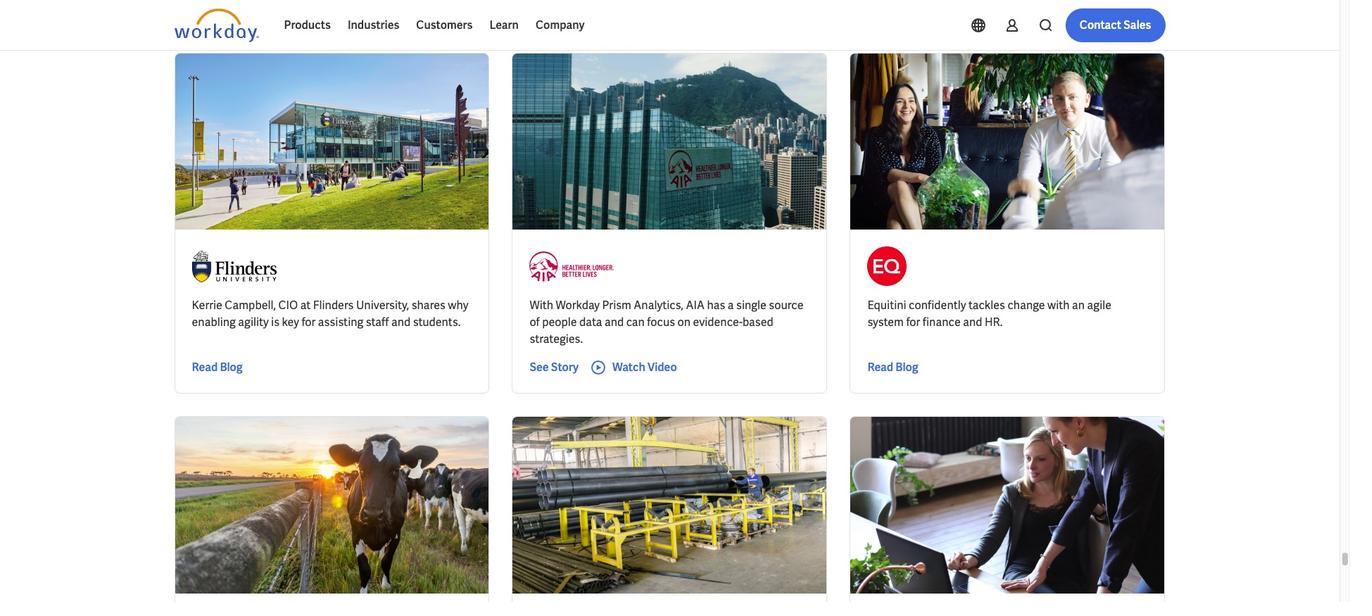 Task type: describe. For each thing, give the bounding box(es) containing it.
contact sales link
[[1066, 8, 1166, 42]]

based
[[743, 315, 774, 330]]

aia
[[686, 298, 705, 313]]

industries
[[348, 18, 400, 32]]

a
[[728, 298, 734, 313]]

can
[[627, 315, 645, 330]]

students.
[[413, 315, 461, 330]]

campbell,
[[225, 298, 276, 313]]

prism
[[602, 298, 632, 313]]

clear all button
[[546, 8, 592, 36]]

watch video
[[613, 360, 677, 375]]

an
[[1073, 298, 1085, 313]]

products button
[[276, 8, 339, 42]]

flinders
[[313, 298, 354, 313]]

aia shared services (hong kong) limited image
[[530, 247, 614, 286]]

with
[[1048, 298, 1070, 313]]

products
[[284, 18, 331, 32]]

clear all
[[551, 15, 588, 28]]

strategies.
[[530, 332, 583, 347]]

contact sales
[[1080, 18, 1152, 32]]

see story
[[530, 360, 579, 375]]

staff
[[366, 315, 389, 330]]

story
[[551, 360, 579, 375]]

source
[[769, 298, 804, 313]]

business outcome
[[348, 15, 432, 28]]

analytics,
[[634, 298, 684, 313]]

why
[[448, 298, 469, 313]]

finance
[[923, 315, 961, 330]]

watch video link
[[590, 359, 677, 376]]

read blog for enabling
[[192, 360, 243, 375]]

on
[[678, 315, 691, 330]]

with workday prism analytics, aia has a single source of people data and can focus on evidence-based strategies.
[[530, 298, 804, 347]]

and inside equitini confidently tackles change with an agile system for finance and hr.
[[963, 315, 983, 330]]

system
[[868, 315, 904, 330]]

business
[[348, 15, 389, 28]]

industries button
[[339, 8, 408, 42]]

for inside equitini confidently tackles change with an agile system for finance and hr.
[[907, 315, 921, 330]]

is
[[271, 315, 280, 330]]

data
[[580, 315, 602, 330]]

company
[[536, 18, 585, 32]]

agility
[[238, 315, 269, 330]]

topic
[[186, 15, 210, 28]]

enabling
[[192, 315, 236, 330]]

read blog for for
[[868, 360, 919, 375]]

hr.
[[985, 315, 1003, 330]]

university,
[[356, 298, 409, 313]]

and inside kerrie campbell, cio at flinders university, shares why enabling agility is key for assisting staff and students.
[[392, 315, 411, 330]]

industry button
[[249, 8, 326, 36]]

watch
[[613, 360, 646, 375]]

with
[[530, 298, 554, 313]]

tackles
[[969, 298, 1006, 313]]

read blog link for for
[[868, 359, 919, 376]]

agile
[[1088, 298, 1112, 313]]

contact
[[1080, 18, 1122, 32]]

focus
[[647, 315, 675, 330]]



Task type: vqa. For each thing, say whether or not it's contained in the screenshot.
the meet
no



Task type: locate. For each thing, give the bounding box(es) containing it.
customers button
[[408, 8, 481, 42]]

read blog down system
[[868, 360, 919, 375]]

key
[[282, 315, 299, 330]]

0 horizontal spatial read
[[192, 360, 218, 375]]

blog
[[220, 360, 243, 375], [896, 360, 919, 375]]

blog down system
[[896, 360, 919, 375]]

confidently
[[909, 298, 967, 313]]

kerrie
[[192, 298, 222, 313]]

1 horizontal spatial blog
[[896, 360, 919, 375]]

2 read blog link from the left
[[868, 359, 919, 376]]

evidence-
[[693, 315, 743, 330]]

assisting
[[318, 315, 364, 330]]

1 read blog from the left
[[192, 360, 243, 375]]

at
[[300, 298, 311, 313]]

read down system
[[868, 360, 894, 375]]

read blog link
[[192, 359, 243, 376], [868, 359, 919, 376]]

read for kerrie campbell, cio at flinders university, shares why enabling agility is key for assisting staff and students.
[[192, 360, 218, 375]]

and inside with workday prism analytics, aia has a single source of people data and can focus on evidence-based strategies.
[[605, 315, 624, 330]]

read for equitini confidently tackles change with an agile system for finance and hr.
[[868, 360, 894, 375]]

2 and from the left
[[605, 315, 624, 330]]

2 read from the left
[[868, 360, 894, 375]]

outcome
[[391, 15, 432, 28]]

and down prism
[[605, 315, 624, 330]]

kerrie campbell, cio at flinders university, shares why enabling agility is key for assisting staff and students.
[[192, 298, 469, 330]]

topic button
[[174, 8, 238, 36]]

blog down the enabling on the bottom left of the page
[[220, 360, 243, 375]]

go to the homepage image
[[174, 8, 259, 42]]

shares
[[412, 298, 446, 313]]

2 read blog from the left
[[868, 360, 919, 375]]

read blog down the enabling on the bottom left of the page
[[192, 360, 243, 375]]

single
[[737, 298, 767, 313]]

blog for for
[[896, 360, 919, 375]]

more button
[[472, 8, 535, 36]]

1 horizontal spatial and
[[605, 315, 624, 330]]

for down at
[[302, 315, 316, 330]]

cio
[[278, 298, 298, 313]]

0 horizontal spatial blog
[[220, 360, 243, 375]]

customers
[[416, 18, 473, 32]]

read blog link down the enabling on the bottom left of the page
[[192, 359, 243, 376]]

2 horizontal spatial and
[[963, 315, 983, 330]]

all
[[576, 15, 588, 28]]

equiniti services limited image
[[868, 247, 907, 286]]

for inside kerrie campbell, cio at flinders university, shares why enabling agility is key for assisting staff and students.
[[302, 315, 316, 330]]

0 horizontal spatial read blog link
[[192, 359, 243, 376]]

equitini confidently tackles change with an agile system for finance and hr.
[[868, 298, 1112, 330]]

and left hr.
[[963, 315, 983, 330]]

1 horizontal spatial for
[[907, 315, 921, 330]]

sales
[[1124, 18, 1152, 32]]

0 horizontal spatial read blog
[[192, 360, 243, 375]]

people
[[542, 315, 577, 330]]

industry
[[260, 15, 298, 28]]

1 horizontal spatial read blog link
[[868, 359, 919, 376]]

Search Customer Stories text field
[[966, 9, 1138, 34]]

clear
[[551, 15, 574, 28]]

for
[[302, 315, 316, 330], [907, 315, 921, 330]]

1 for from the left
[[302, 315, 316, 330]]

blog for enabling
[[220, 360, 243, 375]]

workday
[[556, 298, 600, 313]]

1 blog from the left
[[220, 360, 243, 375]]

0 horizontal spatial and
[[392, 315, 411, 330]]

of
[[530, 315, 540, 330]]

read blog
[[192, 360, 243, 375], [868, 360, 919, 375]]

business outcome button
[[337, 8, 461, 36]]

see story link
[[530, 359, 579, 376]]

more
[[483, 15, 507, 28]]

learn button
[[481, 8, 527, 42]]

has
[[707, 298, 726, 313]]

1 horizontal spatial read
[[868, 360, 894, 375]]

for right system
[[907, 315, 921, 330]]

read
[[192, 360, 218, 375], [868, 360, 894, 375]]

read down the enabling on the bottom left of the page
[[192, 360, 218, 375]]

2 blog from the left
[[896, 360, 919, 375]]

equitini
[[868, 298, 907, 313]]

flinders university image
[[192, 247, 276, 286]]

1 read from the left
[[192, 360, 218, 375]]

read blog link down system
[[868, 359, 919, 376]]

see
[[530, 360, 549, 375]]

1 read blog link from the left
[[192, 359, 243, 376]]

read blog link for enabling
[[192, 359, 243, 376]]

company button
[[527, 8, 593, 42]]

video
[[648, 360, 677, 375]]

1 horizontal spatial read blog
[[868, 360, 919, 375]]

1 and from the left
[[392, 315, 411, 330]]

0 horizontal spatial for
[[302, 315, 316, 330]]

and
[[392, 315, 411, 330], [605, 315, 624, 330], [963, 315, 983, 330]]

learn
[[490, 18, 519, 32]]

2 for from the left
[[907, 315, 921, 330]]

and right staff
[[392, 315, 411, 330]]

change
[[1008, 298, 1046, 313]]

3 and from the left
[[963, 315, 983, 330]]



